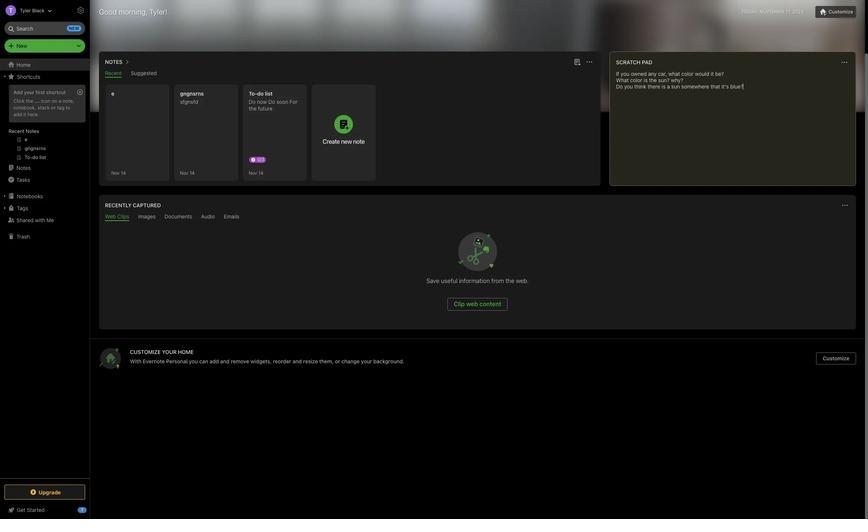 Task type: locate. For each thing, give the bounding box(es) containing it.
useful
[[441, 278, 458, 284]]

change
[[342, 358, 360, 365]]

recent tab
[[105, 70, 122, 78]]

add inside the icon on a note, notebook, stack or tag to add it here.
[[13, 111, 22, 117]]

it
[[23, 111, 26, 117]]

0 vertical spatial the
[[26, 98, 33, 104]]

2 tab list from the top
[[101, 213, 855, 221]]

add
[[13, 89, 23, 95]]

more actions image
[[841, 201, 850, 210]]

background.
[[374, 358, 405, 365]]

or inside the icon on a note, notebook, stack or tag to add it here.
[[51, 105, 56, 111]]

remove
[[231, 358, 249, 365]]

add
[[13, 111, 22, 117], [210, 358, 219, 365]]

documents
[[165, 213, 192, 220]]

tab list containing recent
[[101, 70, 600, 78]]

tab list
[[101, 70, 600, 78], [101, 213, 855, 221]]

nov
[[111, 170, 120, 176], [180, 170, 188, 176], [249, 170, 257, 176]]

new down the settings icon
[[69, 26, 79, 31]]

images tab
[[138, 213, 156, 221]]

Account field
[[0, 3, 52, 18]]

1 tab list from the top
[[101, 70, 600, 78]]

you
[[189, 358, 198, 365]]

tab list for notes
[[101, 70, 600, 78]]

recent down notes button
[[105, 70, 122, 76]]

notes inside button
[[105, 59, 123, 65]]

0 horizontal spatial new
[[69, 26, 79, 31]]

clip web content button
[[448, 298, 508, 311]]

them,
[[320, 358, 334, 365]]

list
[[265, 90, 273, 97]]

save
[[427, 278, 440, 284]]

customize button
[[816, 6, 857, 18], [817, 353, 857, 365]]

your
[[24, 89, 34, 95], [361, 358, 372, 365]]

2 horizontal spatial 14
[[258, 170, 263, 176]]

and left resize
[[293, 358, 302, 365]]

1 nov from the left
[[111, 170, 120, 176]]

icon
[[41, 98, 50, 104]]

home
[[16, 61, 31, 68]]

icon on a note, notebook, stack or tag to add it here.
[[13, 98, 74, 117]]

and
[[220, 358, 230, 365], [293, 358, 302, 365]]

your inside 'group'
[[24, 89, 34, 95]]

recent for recent notes
[[9, 128, 24, 134]]

0 horizontal spatial do
[[249, 99, 256, 105]]

notebooks
[[17, 193, 43, 199]]

add left 'it'
[[13, 111, 22, 117]]

2 14 from the left
[[190, 170, 195, 176]]

the right from
[[506, 278, 515, 284]]

3 14 from the left
[[258, 170, 263, 176]]

here.
[[28, 111, 39, 117]]

0 vertical spatial recent
[[105, 70, 122, 76]]

recent tab panel
[[99, 78, 601, 186]]

documents tab
[[165, 213, 192, 221]]

or down on
[[51, 105, 56, 111]]

tab list containing web clips
[[101, 213, 855, 221]]

new
[[69, 26, 79, 31], [341, 138, 352, 145]]

emails tab
[[224, 213, 239, 221]]

web clips tab
[[105, 213, 129, 221]]

new inside search box
[[69, 26, 79, 31]]

1 horizontal spatial more actions image
[[841, 58, 850, 67]]

0 vertical spatial add
[[13, 111, 22, 117]]

recent down 'it'
[[9, 128, 24, 134]]

1 nov 14 from the left
[[180, 170, 195, 176]]

web
[[467, 301, 478, 308]]

new left note
[[341, 138, 352, 145]]

add your first shortcut
[[13, 89, 66, 95]]

1 vertical spatial new
[[341, 138, 352, 145]]

1 horizontal spatial and
[[293, 358, 302, 365]]

group containing add your first shortcut
[[0, 83, 89, 165]]

notes up recent tab
[[105, 59, 123, 65]]

tasks
[[16, 177, 30, 183]]

recently
[[105, 202, 132, 209]]

new search field
[[10, 22, 81, 35]]

0 vertical spatial or
[[51, 105, 56, 111]]

0 horizontal spatial add
[[13, 111, 22, 117]]

0 vertical spatial notes
[[105, 59, 123, 65]]

trash
[[16, 233, 30, 240]]

recent notes
[[9, 128, 39, 134]]

1 vertical spatial recent
[[9, 128, 24, 134]]

1 do from the left
[[249, 99, 256, 105]]

or right them,
[[335, 358, 340, 365]]

1 vertical spatial or
[[335, 358, 340, 365]]

now
[[257, 99, 267, 105]]

0 horizontal spatial 14
[[121, 170, 126, 176]]

0 horizontal spatial your
[[24, 89, 34, 95]]

create new note button
[[312, 84, 376, 181]]

reorder
[[273, 358, 291, 365]]

expand notebooks image
[[2, 193, 8, 199]]

0 vertical spatial customize
[[829, 9, 854, 15]]

1 horizontal spatial add
[[210, 358, 219, 365]]

scratch pad button
[[615, 58, 653, 67]]

1 horizontal spatial or
[[335, 358, 340, 365]]

0 horizontal spatial recent
[[9, 128, 24, 134]]

1 vertical spatial tab list
[[101, 213, 855, 221]]

do down "to-"
[[249, 99, 256, 105]]

1 horizontal spatial nov
[[180, 170, 188, 176]]

1 horizontal spatial 14
[[190, 170, 195, 176]]

0 vertical spatial new
[[69, 26, 79, 31]]

1 14 from the left
[[121, 170, 126, 176]]

1 horizontal spatial recent
[[105, 70, 122, 76]]

Help and Learning task checklist field
[[0, 505, 90, 517]]

notes up tasks on the left top of page
[[16, 165, 31, 171]]

your right change
[[361, 358, 372, 365]]

me
[[46, 217, 54, 223]]

expand tags image
[[2, 205, 8, 211]]

morning,
[[119, 7, 148, 16]]

trash link
[[0, 231, 89, 243]]

1 horizontal spatial new
[[341, 138, 352, 145]]

the left future
[[249, 105, 257, 112]]

0 vertical spatial tab list
[[101, 70, 600, 78]]

0 horizontal spatial or
[[51, 105, 56, 111]]

2 horizontal spatial the
[[506, 278, 515, 284]]

0 horizontal spatial and
[[220, 358, 230, 365]]

suggested tab
[[131, 70, 157, 78]]

add right can
[[210, 358, 219, 365]]

web clips tab panel
[[99, 221, 857, 330]]

the inside "web clips" 'tab panel'
[[506, 278, 515, 284]]

get
[[17, 507, 25, 514]]

1 horizontal spatial the
[[249, 105, 257, 112]]

tasks button
[[0, 174, 89, 186]]

1 vertical spatial your
[[361, 358, 372, 365]]

or inside "customize your home with evernote personal you can add and remove widgets, reorder and resize them, or change your background."
[[335, 358, 340, 365]]

0 vertical spatial customize button
[[816, 6, 857, 18]]

and left remove
[[220, 358, 230, 365]]

with
[[35, 217, 45, 223]]

7
[[81, 508, 83, 513]]

your up click the ...
[[24, 89, 34, 95]]

shared
[[16, 217, 34, 223]]

recent inside tree
[[9, 128, 24, 134]]

customize
[[130, 349, 161, 355]]

customize
[[829, 9, 854, 15], [823, 355, 850, 362]]

home link
[[0, 59, 90, 71]]

resize
[[303, 358, 318, 365]]

2 nov from the left
[[180, 170, 188, 176]]

the inside to-do list do now do soon for the future
[[249, 105, 257, 112]]

more actions image
[[585, 58, 594, 67], [841, 58, 850, 67]]

recently captured
[[105, 202, 161, 209]]

0 horizontal spatial nov 14
[[180, 170, 195, 176]]

tag
[[57, 105, 64, 111]]

0 horizontal spatial the
[[26, 98, 33, 104]]

1 and from the left
[[220, 358, 230, 365]]

1 horizontal spatial do
[[268, 99, 275, 105]]

to-
[[249, 90, 257, 97]]

0/3
[[258, 157, 265, 163]]

tags button
[[0, 202, 89, 214]]

do
[[249, 99, 256, 105], [268, 99, 275, 105]]

do down list
[[268, 99, 275, 105]]

notes down here.
[[26, 128, 39, 134]]

tree
[[0, 59, 90, 478]]

0 vertical spatial your
[[24, 89, 34, 95]]

captured
[[133, 202, 161, 209]]

tyler!
[[149, 7, 167, 16]]

2 horizontal spatial nov
[[249, 170, 257, 176]]

2 vertical spatial the
[[506, 278, 515, 284]]

the
[[26, 98, 33, 104], [249, 105, 257, 112], [506, 278, 515, 284]]

1 horizontal spatial nov 14
[[249, 170, 263, 176]]

home
[[178, 349, 194, 355]]

0 horizontal spatial nov
[[111, 170, 120, 176]]

the left ...
[[26, 98, 33, 104]]

1 vertical spatial add
[[210, 358, 219, 365]]

recent
[[105, 70, 122, 76], [9, 128, 24, 134]]

1 horizontal spatial your
[[361, 358, 372, 365]]

1 vertical spatial the
[[249, 105, 257, 112]]

More actions field
[[585, 57, 595, 67], [840, 57, 850, 68], [840, 200, 851, 211]]

note
[[353, 138, 365, 145]]

get started
[[17, 507, 45, 514]]

group
[[0, 83, 89, 165]]



Task type: vqa. For each thing, say whether or not it's contained in the screenshot.
'Main' element
no



Task type: describe. For each thing, give the bounding box(es) containing it.
tree containing home
[[0, 59, 90, 478]]

shortcuts
[[17, 73, 40, 80]]

content
[[480, 301, 502, 308]]

with
[[130, 358, 142, 365]]

...
[[35, 98, 40, 104]]

the inside tree
[[26, 98, 33, 104]]

tyler black
[[20, 7, 45, 13]]

for
[[290, 99, 298, 105]]

friday, november 17, 2023
[[743, 9, 804, 15]]

your
[[162, 349, 177, 355]]

can
[[199, 358, 208, 365]]

e nov 14
[[111, 90, 126, 176]]

your inside "customize your home with evernote personal you can add and remove widgets, reorder and resize them, or change your background."
[[361, 358, 372, 365]]

upgrade button
[[4, 485, 85, 500]]

soon
[[277, 99, 288, 105]]

14 inside e nov 14
[[121, 170, 126, 176]]

e
[[111, 90, 114, 97]]

clip web content
[[454, 301, 502, 308]]

click to collapse image
[[87, 506, 93, 515]]

new button
[[4, 39, 85, 53]]

stack
[[38, 105, 50, 111]]

future
[[258, 105, 273, 112]]

widgets,
[[251, 358, 272, 365]]

1 vertical spatial notes
[[26, 128, 39, 134]]

to-do list do now do soon for the future
[[249, 90, 298, 112]]

note,
[[63, 98, 74, 104]]

tab list for recently captured
[[101, 213, 855, 221]]

1 vertical spatial customize button
[[817, 353, 857, 365]]

web clips
[[105, 213, 129, 220]]

black
[[32, 7, 45, 13]]

0 horizontal spatial more actions image
[[585, 58, 594, 67]]

on
[[52, 98, 57, 104]]

audio
[[201, 213, 215, 220]]

notebooks link
[[0, 190, 89, 202]]

more actions field for recently captured
[[840, 200, 851, 211]]

group inside tree
[[0, 83, 89, 165]]

2 nov 14 from the left
[[249, 170, 263, 176]]

gngnsrns
[[180, 90, 204, 97]]

web.
[[516, 278, 529, 284]]

information
[[459, 278, 490, 284]]

gngnsrns sfgnsfd
[[180, 90, 204, 105]]

click the ...
[[13, 98, 40, 104]]

a
[[59, 98, 61, 104]]

click
[[13, 98, 25, 104]]

Search text field
[[10, 22, 80, 35]]

notebook,
[[13, 105, 36, 111]]

3 nov from the left
[[249, 170, 257, 176]]

shared with me
[[16, 217, 54, 223]]

clips
[[117, 213, 129, 220]]

save useful information from the web.
[[427, 278, 529, 284]]

images
[[138, 213, 156, 220]]

scratch pad
[[616, 59, 653, 65]]

notes link
[[0, 162, 89, 174]]

shared with me link
[[0, 214, 89, 226]]

web
[[105, 213, 116, 220]]

nov inside e nov 14
[[111, 170, 120, 176]]

personal
[[166, 358, 188, 365]]

more actions field for scratch pad
[[840, 57, 850, 68]]

2 do from the left
[[268, 99, 275, 105]]

notes button
[[104, 58, 132, 67]]

good morning, tyler!
[[99, 7, 167, 16]]

2 vertical spatial notes
[[16, 165, 31, 171]]

17,
[[786, 9, 792, 15]]

2023
[[793, 9, 804, 15]]

shortcuts button
[[0, 71, 89, 83]]

new inside button
[[341, 138, 352, 145]]

emails
[[224, 213, 239, 220]]

more actions image inside field
[[841, 58, 850, 67]]

upgrade
[[39, 489, 61, 496]]

recently captured button
[[104, 201, 161, 210]]

recent for recent
[[105, 70, 122, 76]]

clip
[[454, 301, 465, 308]]

1 vertical spatial customize
[[823, 355, 850, 362]]

scratch
[[616, 59, 641, 65]]

started
[[27, 507, 45, 514]]

friday,
[[743, 9, 759, 15]]

audio tab
[[201, 213, 215, 221]]

good
[[99, 7, 117, 16]]

add inside "customize your home with evernote personal you can add and remove widgets, reorder and resize them, or change your background."
[[210, 358, 219, 365]]

new
[[16, 43, 27, 49]]

tags
[[17, 205, 28, 211]]

customize your home with evernote personal you can add and remove widgets, reorder and resize them, or change your background.
[[130, 349, 405, 365]]

to
[[66, 105, 70, 111]]

settings image
[[76, 6, 85, 15]]

first
[[36, 89, 45, 95]]

shortcut
[[46, 89, 66, 95]]

evernote
[[143, 358, 165, 365]]

november
[[760, 9, 785, 15]]

2 and from the left
[[293, 358, 302, 365]]

Start writing… text field
[[616, 71, 856, 180]]

sfgnsfd
[[180, 99, 198, 105]]



